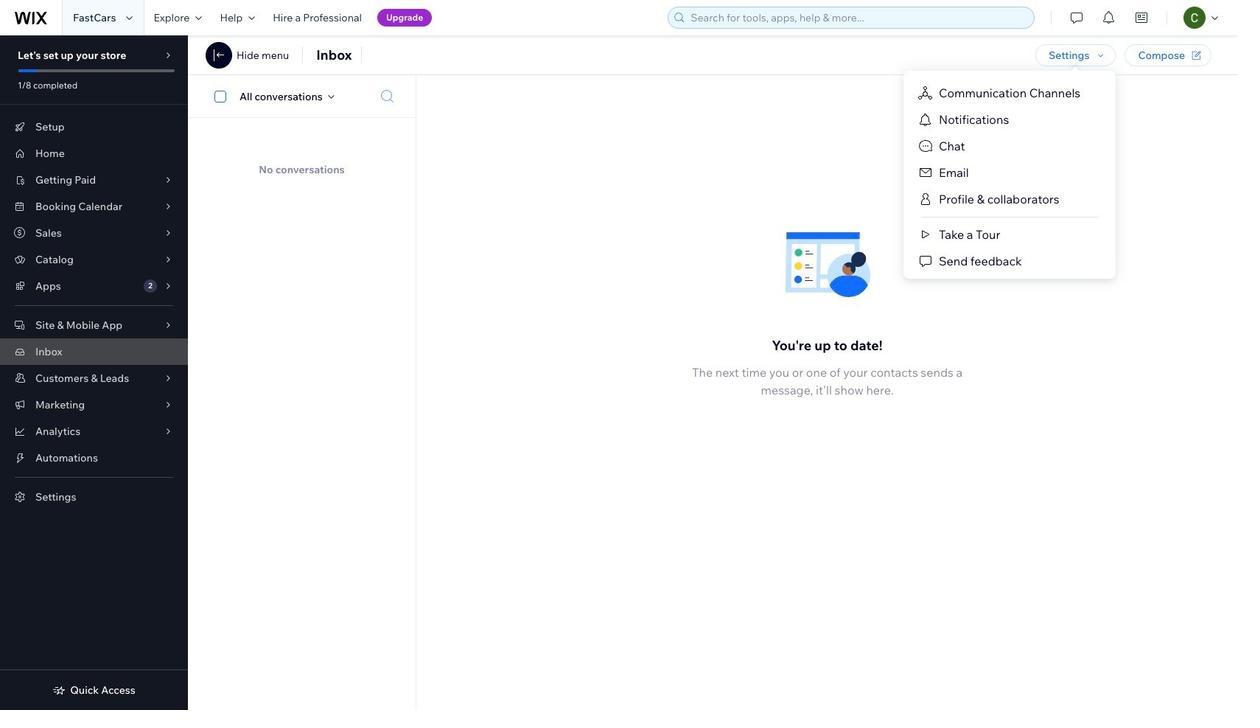 Task type: describe. For each thing, give the bounding box(es) containing it.
Search for tools, apps, help & more... field
[[687, 7, 1030, 28]]



Task type: locate. For each thing, give the bounding box(es) containing it.
sidebar element
[[0, 35, 188, 710]]

None checkbox
[[206, 87, 240, 105]]



Task type: vqa. For each thing, say whether or not it's contained in the screenshot.
The Free Plan Available
no



